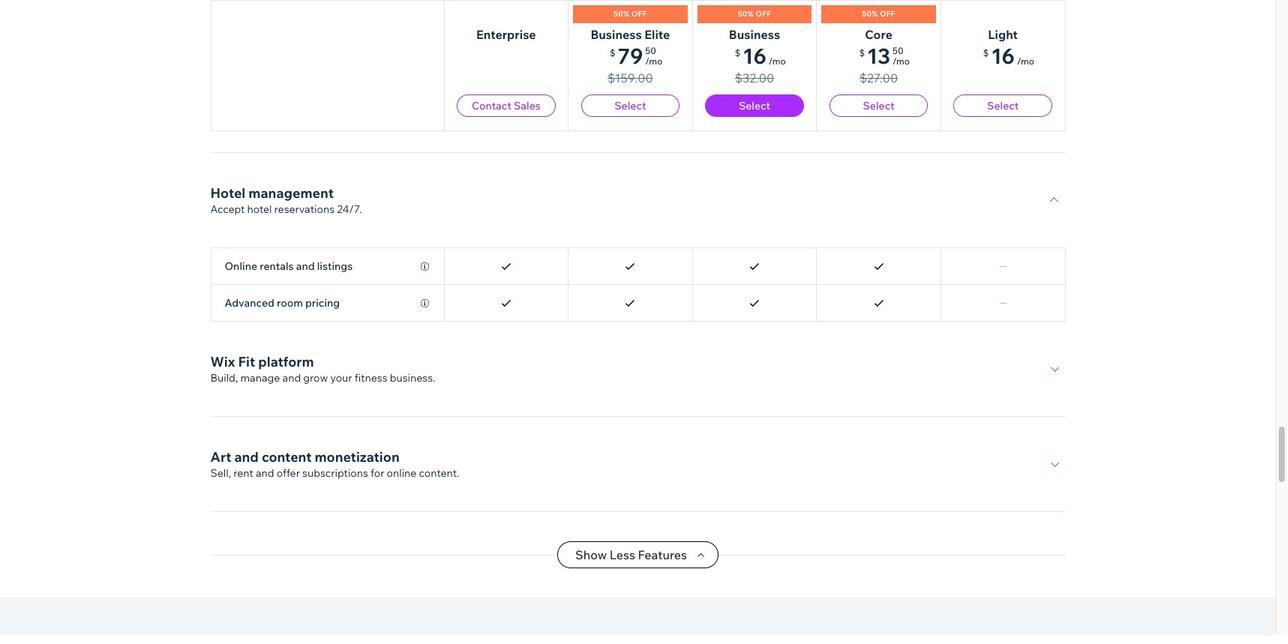Task type: describe. For each thing, give the bounding box(es) containing it.
online rentals and listings
[[225, 260, 353, 273]]

accept
[[211, 203, 245, 216]]

50 inside business elite $ 79 50 /mo $159.00
[[646, 45, 657, 56]]

/mo inside $ 16 /mo
[[1018, 56, 1035, 67]]

contact sales button
[[457, 95, 556, 117]]

2 select button from the left
[[706, 95, 804, 117]]

off for 16
[[756, 9, 772, 19]]

business $ 16 /mo $32.00
[[729, 27, 786, 86]]

show less features
[[576, 548, 687, 563]]

contact
[[472, 99, 512, 113]]

wix
[[211, 353, 235, 371]]

wix fit platform build, manage and grow your fitness business.
[[211, 353, 436, 385]]

content.
[[419, 467, 460, 480]]

advanced
[[225, 296, 275, 310]]

your for restaurant management
[[341, 107, 363, 121]]

hotel
[[247, 203, 272, 216]]

online inside art and content monetization sell, rent and offer subscriptions for online content.
[[387, 467, 417, 480]]

off for 79
[[632, 9, 647, 19]]

and inside wix fit platform build, manage and grow your fitness business.
[[283, 372, 301, 385]]

50% off for 13
[[863, 9, 896, 19]]

50% off for 79
[[614, 9, 647, 19]]

select for 16
[[988, 99, 1019, 113]]

business elite $ 79 50 /mo $159.00
[[591, 27, 670, 86]]

show less features button
[[558, 542, 719, 569]]

$ 16 /mo
[[984, 43, 1035, 69]]

/mo inside business $ 16 /mo $32.00
[[769, 56, 786, 67]]

24/7.
[[337, 203, 362, 216]]

/mo inside business elite $ 79 50 /mo $159.00
[[646, 56, 663, 67]]

/mo inside core $ 13 50 /mo $27.00
[[893, 56, 910, 67]]

for
[[371, 467, 385, 480]]

contact sales
[[472, 99, 541, 113]]

menus
[[266, 128, 299, 141]]

core
[[865, 27, 893, 42]]

listings
[[317, 260, 353, 273]]

2 select from the left
[[739, 99, 771, 113]]

restaurant management take orders online and run your restaurant more efficiently.
[[211, 89, 497, 121]]

less
[[610, 548, 636, 563]]

manage
[[240, 372, 280, 385]]

$ inside business $ 16 /mo $32.00
[[735, 47, 741, 59]]

hotel management accept hotel reservations 24/7.
[[211, 185, 362, 216]]

custom menus
[[225, 128, 299, 141]]

13
[[868, 43, 891, 69]]

and inside "restaurant management take orders online and run your restaurant more efficiently."
[[302, 107, 320, 121]]

select for 13
[[863, 99, 895, 113]]

50% for 79
[[614, 9, 630, 19]]

restaurant
[[366, 107, 416, 121]]

restaurant
[[211, 89, 281, 107]]

business for 16
[[729, 27, 781, 42]]

$27.00
[[860, 71, 899, 86]]

subscriptions
[[302, 467, 368, 480]]

and right rent
[[256, 467, 274, 480]]

your for wix fit platform
[[331, 372, 352, 385]]

rent
[[234, 467, 254, 480]]



Task type: vqa. For each thing, say whether or not it's contained in the screenshot.
second Business from the left
yes



Task type: locate. For each thing, give the bounding box(es) containing it.
take
[[211, 107, 233, 121]]

/mo right 13
[[893, 56, 910, 67]]

1 horizontal spatial online
[[387, 467, 417, 480]]

50% for 13
[[863, 9, 879, 19]]

more
[[419, 107, 444, 121]]

2 $ from the left
[[735, 47, 741, 59]]

$ inside $ 16 /mo
[[984, 47, 989, 59]]

select button for 79
[[581, 95, 680, 117]]

business
[[591, 27, 642, 42], [729, 27, 781, 42]]

select button down $ 16 /mo
[[954, 95, 1053, 117]]

pricing
[[305, 296, 340, 310]]

fit
[[238, 353, 255, 371]]

2 16 from the left
[[992, 43, 1015, 69]]

1 select from the left
[[615, 99, 647, 113]]

room
[[277, 296, 303, 310]]

$32.00
[[735, 71, 775, 86]]

3 select from the left
[[863, 99, 895, 113]]

art
[[211, 449, 231, 466]]

$ left 79
[[610, 47, 616, 59]]

1 horizontal spatial off
[[756, 9, 772, 19]]

0 vertical spatial your
[[341, 107, 363, 121]]

management for restaurant management
[[284, 89, 370, 107]]

off for 13
[[880, 9, 896, 19]]

and right rentals
[[296, 260, 315, 273]]

1 50% off from the left
[[614, 9, 647, 19]]

4 select button from the left
[[954, 95, 1053, 117]]

reservations
[[274, 203, 335, 216]]

rentals
[[260, 260, 294, 273]]

business inside business $ 16 /mo $32.00
[[729, 27, 781, 42]]

1 horizontal spatial 50% off
[[738, 9, 772, 19]]

/mo
[[646, 56, 663, 67], [769, 56, 786, 67], [893, 56, 910, 67], [1018, 56, 1035, 67]]

50% up 79
[[614, 9, 630, 19]]

/mo up $32.00
[[769, 56, 786, 67]]

1 /mo from the left
[[646, 56, 663, 67]]

1 16 from the left
[[743, 43, 767, 69]]

hotel
[[211, 185, 246, 202]]

business.
[[390, 372, 436, 385]]

1 vertical spatial your
[[331, 372, 352, 385]]

0 horizontal spatial off
[[632, 9, 647, 19]]

1 off from the left
[[632, 9, 647, 19]]

management
[[284, 89, 370, 107], [249, 185, 334, 202]]

1 business from the left
[[591, 27, 642, 42]]

your inside wix fit platform build, manage and grow your fitness business.
[[331, 372, 352, 385]]

1 vertical spatial online
[[387, 467, 417, 480]]

50% off
[[614, 9, 647, 19], [738, 9, 772, 19], [863, 9, 896, 19]]

offer
[[277, 467, 300, 480]]

off up elite
[[632, 9, 647, 19]]

$ inside business elite $ 79 50 /mo $159.00
[[610, 47, 616, 59]]

online
[[270, 107, 299, 121], [387, 467, 417, 480]]

16
[[743, 43, 767, 69], [992, 43, 1015, 69]]

management up the reservations
[[249, 185, 334, 202]]

select button
[[581, 95, 680, 117], [706, 95, 804, 117], [830, 95, 929, 117], [954, 95, 1053, 117]]

3 /mo from the left
[[893, 56, 910, 67]]

your right grow
[[331, 372, 352, 385]]

0 horizontal spatial business
[[591, 27, 642, 42]]

1 select button from the left
[[581, 95, 680, 117]]

50% up business $ 16 /mo $32.00
[[738, 9, 754, 19]]

2 /mo from the left
[[769, 56, 786, 67]]

1 horizontal spatial business
[[729, 27, 781, 42]]

/mo right 79
[[646, 56, 663, 67]]

light
[[989, 27, 1018, 42]]

$ up $32.00
[[735, 47, 741, 59]]

your right "run"
[[341, 107, 363, 121]]

fitness
[[355, 372, 388, 385]]

select for 79
[[615, 99, 647, 113]]

enterprise
[[477, 27, 536, 42]]

monetization
[[315, 449, 400, 466]]

business for 79
[[591, 27, 642, 42]]

off up "core"
[[880, 9, 896, 19]]

3 $ from the left
[[860, 47, 865, 59]]

0 horizontal spatial 16
[[743, 43, 767, 69]]

elite
[[645, 27, 670, 42]]

select button for 16
[[954, 95, 1053, 117]]

50% up "core"
[[863, 9, 879, 19]]

16 down light
[[992, 43, 1015, 69]]

3 50% off from the left
[[863, 9, 896, 19]]

3 off from the left
[[880, 9, 896, 19]]

50%
[[614, 9, 630, 19], [738, 9, 754, 19], [863, 9, 879, 19]]

2 horizontal spatial 50%
[[863, 9, 879, 19]]

1 50% from the left
[[614, 9, 630, 19]]

online right 'for'
[[387, 467, 417, 480]]

50% off up business $ 16 /mo $32.00
[[738, 9, 772, 19]]

management up "run"
[[284, 89, 370, 107]]

1 horizontal spatial 50
[[893, 45, 904, 56]]

1 vertical spatial management
[[249, 185, 334, 202]]

your
[[341, 107, 363, 121], [331, 372, 352, 385]]

and up rent
[[234, 449, 259, 466]]

0 horizontal spatial 50
[[646, 45, 657, 56]]

and left "run"
[[302, 107, 320, 121]]

management for hotel management
[[249, 185, 334, 202]]

grow
[[303, 372, 328, 385]]

management inside "restaurant management take orders online and run your restaurant more efficiently."
[[284, 89, 370, 107]]

select button down $32.00
[[706, 95, 804, 117]]

orders
[[235, 107, 267, 121]]

platform
[[258, 353, 314, 371]]

0 vertical spatial online
[[270, 107, 299, 121]]

50 right 13
[[893, 45, 904, 56]]

50% off up elite
[[614, 9, 647, 19]]

select down $ 16 /mo
[[988, 99, 1019, 113]]

50 down elite
[[646, 45, 657, 56]]

sell,
[[211, 467, 231, 480]]

select down $32.00
[[739, 99, 771, 113]]

run
[[323, 107, 339, 121]]

/mo down light
[[1018, 56, 1035, 67]]

50 inside core $ 13 50 /mo $27.00
[[893, 45, 904, 56]]

4 $ from the left
[[984, 47, 989, 59]]

custom
[[225, 128, 264, 141]]

select down $159.00
[[615, 99, 647, 113]]

3 50% from the left
[[863, 9, 879, 19]]

2 off from the left
[[756, 9, 772, 19]]

2 50 from the left
[[893, 45, 904, 56]]

select button down $27.00
[[830, 95, 929, 117]]

0 horizontal spatial 50% off
[[614, 9, 647, 19]]

0 horizontal spatial online
[[270, 107, 299, 121]]

0 vertical spatial management
[[284, 89, 370, 107]]

50
[[646, 45, 657, 56], [893, 45, 904, 56]]

and down platform
[[283, 372, 301, 385]]

management inside hotel management accept hotel reservations 24/7.
[[249, 185, 334, 202]]

4 select from the left
[[988, 99, 1019, 113]]

$
[[610, 47, 616, 59], [735, 47, 741, 59], [860, 47, 865, 59], [984, 47, 989, 59]]

1 horizontal spatial 50%
[[738, 9, 754, 19]]

16 inside business $ 16 /mo $32.00
[[743, 43, 767, 69]]

$ down light
[[984, 47, 989, 59]]

business inside business elite $ 79 50 /mo $159.00
[[591, 27, 642, 42]]

business up $32.00
[[729, 27, 781, 42]]

and
[[302, 107, 320, 121], [296, 260, 315, 273], [283, 372, 301, 385], [234, 449, 259, 466], [256, 467, 274, 480]]

$ left 13
[[860, 47, 865, 59]]

business up 79
[[591, 27, 642, 42]]

show
[[576, 548, 607, 563]]

build,
[[211, 372, 238, 385]]

16 up $32.00
[[743, 43, 767, 69]]

2 horizontal spatial off
[[880, 9, 896, 19]]

content
[[262, 449, 312, 466]]

advanced room pricing
[[225, 296, 340, 310]]

art and content monetization sell, rent and offer subscriptions for online content.
[[211, 449, 460, 480]]

select button for 13
[[830, 95, 929, 117]]

1 $ from the left
[[610, 47, 616, 59]]

your inside "restaurant management take orders online and run your restaurant more efficiently."
[[341, 107, 363, 121]]

50% off for 16
[[738, 9, 772, 19]]

select down $27.00
[[863, 99, 895, 113]]

3 select button from the left
[[830, 95, 929, 117]]

2 50% off from the left
[[738, 9, 772, 19]]

online inside "restaurant management take orders online and run your restaurant more efficiently."
[[270, 107, 299, 121]]

50% for 16
[[738, 9, 754, 19]]

2 horizontal spatial 50% off
[[863, 9, 896, 19]]

core $ 13 50 /mo $27.00
[[860, 27, 910, 86]]

off up business $ 16 /mo $32.00
[[756, 9, 772, 19]]

$159.00
[[608, 71, 654, 86]]

$ inside core $ 13 50 /mo $27.00
[[860, 47, 865, 59]]

1 50 from the left
[[646, 45, 657, 56]]

online up menus
[[270, 107, 299, 121]]

50% off up "core"
[[863, 9, 896, 19]]

sales
[[514, 99, 541, 113]]

79
[[618, 43, 643, 69]]

1 horizontal spatial 16
[[992, 43, 1015, 69]]

features
[[638, 548, 687, 563]]

4 /mo from the left
[[1018, 56, 1035, 67]]

0 horizontal spatial 50%
[[614, 9, 630, 19]]

2 50% from the left
[[738, 9, 754, 19]]

efficiently.
[[447, 107, 497, 121]]

select
[[615, 99, 647, 113], [739, 99, 771, 113], [863, 99, 895, 113], [988, 99, 1019, 113]]

2 business from the left
[[729, 27, 781, 42]]

online
[[225, 260, 257, 273]]

select button down $159.00
[[581, 95, 680, 117]]

off
[[632, 9, 647, 19], [756, 9, 772, 19], [880, 9, 896, 19]]



